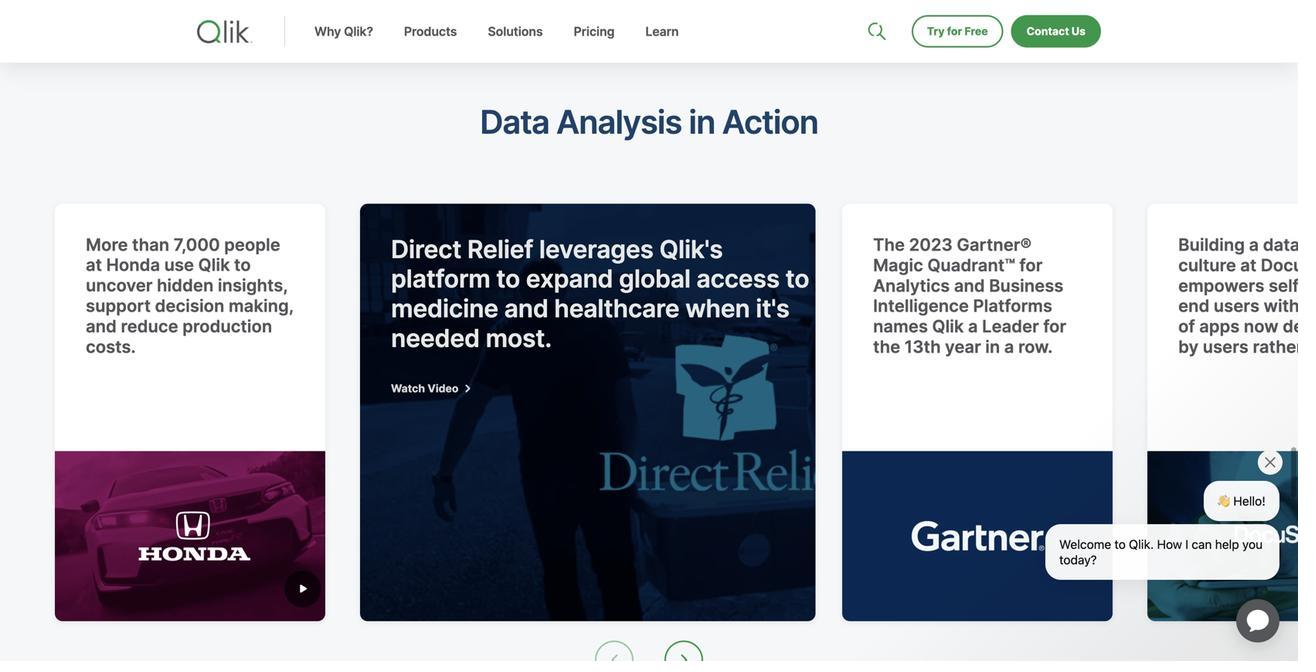 Task type: vqa. For each thing, say whether or not it's contained in the screenshot.
"Close search" Image
no



Task type: locate. For each thing, give the bounding box(es) containing it.
0 horizontal spatial for
[[948, 25, 963, 38]]

products
[[404, 24, 457, 39]]

qlik right names
[[944, 316, 976, 337]]

medicine
[[391, 293, 499, 323]]

watch
[[391, 382, 425, 395]]

more than 7,000 people at honda use qlik to uncover hidden insights, support decision making, and reduce production costs. button
[[55, 204, 337, 621], [55, 204, 325, 621]]

deloitte logo image
[[855, 0, 942, 13]]

qlik image
[[197, 20, 253, 43]]

pricing
[[574, 24, 615, 39]]

qlik's
[[660, 234, 723, 264]]

qlik inside the 2023 gartner® magic quadrant™ for analytics and business intelligence platforms names qlik a leader for the 13th year in a row.
[[944, 316, 976, 337]]

for inside try for free link
[[948, 25, 963, 38]]

intelligence
[[885, 295, 981, 316]]

0 horizontal spatial and
[[86, 316, 117, 337]]

quadrant™
[[939, 255, 1027, 275]]

try for free
[[928, 25, 989, 38]]

in left the 'action'
[[689, 102, 715, 141]]

it's
[[756, 293, 790, 323]]

for right try
[[948, 25, 963, 38]]

to
[[234, 255, 251, 275], [497, 264, 520, 294], [786, 264, 810, 294]]

for
[[948, 25, 963, 38], [1031, 255, 1055, 275], [1055, 316, 1078, 337]]

building a dat link
[[1159, 204, 1299, 621]]

and down relief
[[505, 293, 549, 323]]

expand
[[526, 264, 613, 294]]

to up most.
[[497, 264, 520, 294]]

qlik
[[198, 255, 230, 275], [944, 316, 976, 337]]

learn button
[[630, 24, 695, 63]]

try for free link
[[912, 15, 1004, 48]]

analysis
[[557, 102, 682, 141]]

7,000
[[174, 234, 220, 255]]

a inside the building a dat
[[1261, 234, 1271, 255]]

when
[[686, 293, 750, 323]]

0 vertical spatial in
[[689, 102, 715, 141]]

1 vertical spatial for
[[1031, 255, 1055, 275]]

products button
[[389, 24, 473, 63]]

more
[[86, 234, 128, 255]]

the 2023 gartner® magic quadrant™ for analytics and business intelligence platforms names qlik a leader for the 13th year in a row. button
[[854, 204, 1125, 621]]

use
[[164, 255, 194, 275]]

and inside more than 7,000 people at honda use qlik to uncover hidden insights, support decision making, and reduce production costs.
[[86, 316, 117, 337]]

a left row.
[[1016, 336, 1026, 357]]

relief
[[468, 234, 534, 264]]

0 horizontal spatial in
[[689, 102, 715, 141]]

2 horizontal spatial and
[[966, 275, 997, 296]]

try
[[928, 25, 945, 38]]

analytics
[[885, 275, 962, 296]]

1 horizontal spatial and
[[505, 293, 549, 323]]

13th
[[916, 336, 953, 357]]

2 horizontal spatial to
[[786, 264, 810, 294]]

pricing button
[[559, 24, 630, 63]]

1 horizontal spatial in
[[997, 336, 1012, 357]]

2 vertical spatial for
[[1055, 316, 1078, 337]]

a left dat
[[1261, 234, 1271, 255]]

in right "year"
[[997, 336, 1012, 357]]

0 vertical spatial for
[[948, 25, 963, 38]]

insights,
[[218, 275, 288, 296]]

at
[[86, 255, 102, 275]]

and down uncover
[[86, 316, 117, 337]]

dat
[[1275, 234, 1299, 255]]

for right leader
[[1055, 316, 1078, 337]]

1 horizontal spatial qlik
[[944, 316, 976, 337]]

to right access
[[786, 264, 810, 294]]

leverages
[[539, 234, 654, 264]]

gartner®
[[969, 234, 1044, 255]]

a
[[1261, 234, 1271, 255], [980, 316, 990, 337], [1016, 336, 1026, 357]]

making,
[[229, 295, 294, 316]]

data analysis in action
[[480, 102, 819, 141]]

2 horizontal spatial a
[[1261, 234, 1271, 255]]

qlik inside more than 7,000 people at honda use qlik to uncover hidden insights, support decision making, and reduce production costs.
[[198, 255, 230, 275]]

in
[[689, 102, 715, 141], [997, 336, 1012, 357]]

to up making,
[[234, 255, 251, 275]]

reduce
[[121, 316, 178, 337]]

0 horizontal spatial to
[[234, 255, 251, 275]]

1 vertical spatial in
[[997, 336, 1012, 357]]

qlik?
[[344, 24, 373, 39]]

0 horizontal spatial qlik
[[198, 255, 230, 275]]

watch video
[[391, 382, 459, 395]]

0 vertical spatial qlik
[[198, 255, 230, 275]]

a left leader
[[980, 316, 990, 337]]

for up platforms
[[1031, 255, 1055, 275]]

and down gartner®
[[966, 275, 997, 296]]

1 vertical spatial qlik
[[944, 316, 976, 337]]

application
[[1218, 581, 1299, 661]]

than
[[132, 234, 169, 255]]

building a dat button
[[1159, 204, 1299, 621]]

solutions
[[488, 24, 543, 39]]

to inside more than 7,000 people at honda use qlik to uncover hidden insights, support decision making, and reduce production costs.
[[234, 255, 251, 275]]

honda
[[106, 255, 160, 275]]

decision
[[155, 295, 225, 316]]

and
[[966, 275, 997, 296], [505, 293, 549, 323], [86, 316, 117, 337]]

qlik right use
[[198, 255, 230, 275]]



Task type: describe. For each thing, give the bounding box(es) containing it.
0 horizontal spatial a
[[980, 316, 990, 337]]

production
[[183, 316, 272, 337]]

platforms
[[985, 295, 1064, 316]]

people
[[224, 234, 281, 255]]

building a dat
[[1190, 234, 1299, 377]]

docusign company logo overlayed on an image of hands signing a form on a tablet image
[[1159, 451, 1299, 621]]

1 horizontal spatial for
[[1031, 255, 1055, 275]]

why qlik? button
[[299, 24, 389, 63]]

hidden
[[157, 275, 214, 296]]

action
[[722, 102, 819, 141]]

in inside the 2023 gartner® magic quadrant™ for analytics and business intelligence platforms names qlik a leader for the 13th year in a row.
[[997, 336, 1012, 357]]

building
[[1190, 234, 1257, 255]]

costs.
[[86, 336, 136, 357]]

learn
[[646, 24, 679, 39]]

contact us link
[[1012, 15, 1102, 48]]

us
[[1072, 25, 1086, 38]]

why
[[315, 24, 341, 39]]

more than 7,000 people at honda use qlik to uncover hidden insights, support decision making, and reduce production costs. link
[[55, 204, 337, 621]]

data
[[480, 102, 549, 141]]

and inside direct relief leverages qlik's platform to expand global access to medicine and healthcare when it's needed most.
[[505, 293, 549, 323]]

needed
[[391, 323, 480, 353]]

support
[[86, 295, 151, 316]]

the
[[885, 234, 917, 255]]

gartner company logo overlayed on an abstract background image
[[854, 451, 1125, 621]]

year
[[957, 336, 993, 357]]

names
[[885, 316, 940, 337]]

contact us
[[1027, 25, 1086, 38]]

solutions button
[[473, 24, 559, 63]]

magic
[[885, 255, 935, 275]]

watch video link
[[391, 382, 482, 395]]

most.
[[486, 323, 552, 353]]

leader
[[994, 316, 1051, 337]]

direct
[[391, 234, 462, 264]]

1 horizontal spatial a
[[1016, 336, 1026, 357]]

the 2023 gartner® magic quadrant™ for analytics and business intelligence platforms names qlik a leader for the 13th year in a row. link
[[854, 204, 1136, 621]]

contact
[[1027, 25, 1070, 38]]

access
[[697, 264, 780, 294]]

login image
[[1052, 0, 1065, 12]]

video
[[428, 382, 459, 395]]

honda company logo overlayed over the image of the front of a honda car image
[[55, 451, 325, 621]]

direct relief leverages qlik's platform to expand global access to medicine and healthcare when it's needed most.
[[391, 234, 816, 353]]

2023
[[921, 234, 964, 255]]

global
[[619, 264, 691, 294]]

the 2023 gartner® magic quadrant™ for analytics and business intelligence platforms names qlik a leader for the 13th year in a row.
[[885, 234, 1083, 357]]

platform
[[391, 264, 491, 294]]

hsbc logo image
[[1004, 0, 1095, 13]]

1 horizontal spatial to
[[497, 264, 520, 294]]

the
[[885, 336, 912, 357]]

2 horizontal spatial for
[[1055, 316, 1078, 337]]

more than 7,000 people at honda use qlik to uncover hidden insights, support decision making, and reduce production costs.
[[86, 234, 298, 357]]

uncover
[[86, 275, 153, 296]]

healthcare
[[555, 293, 680, 323]]

row.
[[1030, 336, 1065, 357]]

why qlik?
[[315, 24, 373, 39]]

free
[[965, 25, 989, 38]]

and inside the 2023 gartner® magic quadrant™ for analytics and business intelligence platforms names qlik a leader for the 13th year in a row.
[[966, 275, 997, 296]]

business
[[1001, 275, 1075, 296]]



